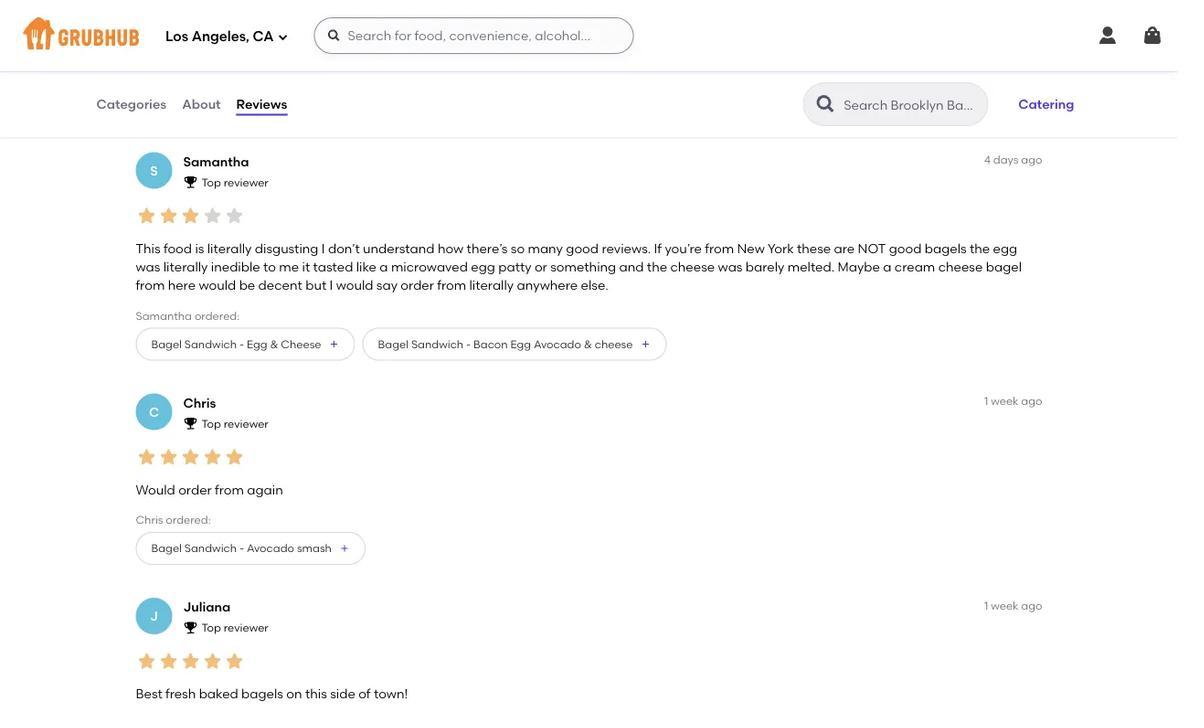 Task type: locate. For each thing, give the bounding box(es) containing it.
week for would order from again
[[992, 395, 1019, 408]]

0 horizontal spatial egg
[[471, 259, 496, 275]]

3 trophy icon image from the top
[[183, 621, 198, 635]]

0 vertical spatial ordered:
[[164, 67, 210, 81]]

1 vertical spatial egg
[[471, 259, 496, 275]]

1 egg from the left
[[247, 338, 268, 351]]

svg image
[[1098, 25, 1120, 47], [1142, 25, 1164, 47], [327, 28, 342, 43], [278, 32, 288, 43]]

cheese inside button
[[595, 338, 633, 351]]

this left 'quite'
[[347, 36, 369, 52]]

1 vertical spatial bagels
[[242, 686, 284, 702]]

plus icon image right cheese
[[329, 339, 340, 350]]

0 vertical spatial reviewer
[[224, 176, 269, 189]]

0 vertical spatial trophy icon image
[[183, 175, 198, 189]]

are
[[835, 240, 855, 256]]

bagel inside bagel sandwich - bacon egg avocado & cheese button
[[378, 338, 409, 351]]

1 horizontal spatial the
[[647, 259, 668, 275]]

order
[[401, 278, 434, 293], [178, 482, 212, 498]]

plus icon image right spread
[[242, 97, 253, 108]]

1 vertical spatial the
[[970, 240, 991, 256]]

1 vertical spatial 1 week ago
[[985, 599, 1043, 612]]

egg down "days"
[[994, 240, 1018, 256]]

ordered: down would order from again
[[166, 513, 211, 527]]

but right reviews,
[[323, 36, 344, 52]]

2 egg from the left
[[511, 338, 531, 351]]

2 top from the top
[[202, 417, 221, 431]]

2 vertical spatial top
[[202, 622, 221, 635]]

and
[[620, 259, 644, 275]]

2 would from the left
[[336, 278, 374, 293]]

good for (the
[[934, 36, 967, 52]]

cheese right cream
[[939, 259, 984, 275]]

bagel inside bagel sandwich - avocado smash button
[[151, 542, 182, 555]]

2 1 from the top
[[985, 599, 989, 612]]

plus icon image for bagel sandwich -  egg & cheese
[[329, 339, 340, 350]]

ordered: up bagel sandwich -  egg & cheese
[[195, 309, 240, 322]]

to
[[263, 259, 276, 275]]

i
[[136, 36, 139, 52], [322, 240, 325, 256], [330, 278, 333, 293]]

cheese
[[671, 259, 715, 275], [939, 259, 984, 275], [595, 338, 633, 351]]

samantha down spread
[[183, 154, 249, 169]]

2 top reviewer from the top
[[202, 417, 269, 431]]

- inside bagel sandwich -  egg & cheese button
[[240, 338, 244, 351]]

disgusting
[[255, 240, 319, 256]]

this
[[347, 36, 369, 52], [305, 686, 327, 702]]

order down microwaved
[[401, 278, 434, 293]]

plus icon image for bagel & spread
[[242, 97, 253, 108]]

top down juliana
[[202, 622, 221, 635]]

egg inside bagel sandwich -  egg & cheese button
[[247, 338, 268, 351]]

- for egg
[[240, 338, 244, 351]]

reviewer up the disgusting
[[224, 176, 269, 189]]

2 vertical spatial trophy icon image
[[183, 621, 198, 635]]

0 vertical spatial samantha
[[183, 154, 249, 169]]

0 horizontal spatial avocado
[[247, 542, 295, 555]]

1 vertical spatial trophy icon image
[[183, 416, 198, 431]]

don't up tasted
[[328, 240, 360, 256]]

reviewer for samantha
[[224, 176, 269, 189]]

0 horizontal spatial a
[[380, 259, 388, 275]]

2 vertical spatial ordered:
[[166, 513, 211, 527]]

would
[[136, 482, 175, 498]]

1 horizontal spatial good
[[890, 240, 922, 256]]

normally
[[177, 36, 231, 52]]

1 vertical spatial reviewer
[[224, 417, 269, 431]]

bagel inside bagel & spread "button"
[[151, 96, 182, 109]]

trophy icon image
[[183, 175, 198, 189], [183, 416, 198, 431], [183, 621, 198, 635]]

1 horizontal spatial bagels
[[925, 240, 967, 256]]

i down tasted
[[330, 278, 333, 293]]

i up tasted
[[322, 240, 325, 256]]

julia
[[136, 67, 162, 81]]

0 horizontal spatial don't
[[142, 36, 174, 52]]

- left bacon
[[466, 338, 471, 351]]

avocado down anywhere
[[534, 338, 582, 351]]

plus icon image inside bagel sandwich -  egg & cheese button
[[329, 339, 340, 350]]

would down like
[[336, 278, 374, 293]]

1 week ago
[[985, 395, 1043, 408], [985, 599, 1043, 612]]

1 vertical spatial week
[[992, 599, 1019, 612]]

chai
[[291, 96, 316, 109]]

chai tea latte
[[291, 96, 369, 109]]

bagel sandwich -  egg & cheese button
[[136, 328, 355, 361]]

ago for town!
[[1022, 599, 1043, 612]]

or
[[535, 259, 548, 275]]

cheese down the you're
[[671, 259, 715, 275]]

bagel down julia ordered:
[[151, 96, 182, 109]]

top reviewer for chris
[[202, 417, 269, 431]]

bagels up cream
[[925, 240, 967, 256]]

bagel & spread button
[[136, 86, 268, 119]]

-
[[240, 338, 244, 351], [466, 338, 471, 351], [240, 542, 244, 555]]

bagel
[[542, 36, 578, 52], [987, 259, 1023, 275]]

2 reviewer from the top
[[224, 417, 269, 431]]

juliana
[[183, 600, 231, 615]]

bagel down samantha ordered:
[[151, 338, 182, 351]]

1 horizontal spatial avocado
[[534, 338, 582, 351]]

would
[[199, 278, 236, 293], [336, 278, 374, 293]]

would down inedible
[[199, 278, 236, 293]]

bagel inside bagel sandwich -  egg & cheese button
[[151, 338, 182, 351]]

0 vertical spatial bagels
[[925, 240, 967, 256]]

reviews
[[236, 96, 287, 112]]

reviewer for chris
[[224, 417, 269, 431]]

0 vertical spatial top
[[202, 176, 221, 189]]

don't
[[142, 36, 174, 52], [328, 240, 360, 256]]

bacon
[[474, 338, 508, 351]]

2 vertical spatial i
[[330, 278, 333, 293]]

plus icon image inside bagel sandwich - bacon egg avocado & cheese button
[[641, 339, 652, 350]]

literally right 'quite'
[[435, 36, 479, 52]]

1 ago from the top
[[1022, 153, 1043, 167]]

0 vertical spatial 1 week ago
[[985, 395, 1043, 408]]

catering button
[[1011, 84, 1083, 124]]

bagels inside this food is literally disgusting i don't understand how there's so many good reviews. if you're from new york these are not good bagels the egg was literally inedible to me it tasted like a microwaved egg patty or something and the cheese was barely melted. maybe a cream cheese bagel from here would be decent but i would say order from literally anywhere else.
[[925, 240, 967, 256]]

0 vertical spatial bagel
[[542, 36, 578, 52]]

top right c
[[202, 417, 221, 431]]

the down 4
[[970, 240, 991, 256]]

categories button
[[96, 71, 168, 137]]

reviewer
[[224, 176, 269, 189], [224, 417, 269, 431], [224, 622, 269, 635]]

plus icon image for bagel sandwich - bacon egg avocado & cheese
[[641, 339, 652, 350]]

avocado
[[534, 338, 582, 351], [247, 542, 295, 555]]

top reviewer down juliana
[[202, 622, 269, 635]]

search icon image
[[815, 93, 837, 115]]

bagel down say
[[378, 338, 409, 351]]

3 reviewer from the top
[[224, 622, 269, 635]]

patty
[[499, 259, 532, 275]]

reviews button
[[236, 71, 288, 137]]

0 horizontal spatial egg
[[247, 338, 268, 351]]

1 horizontal spatial chris
[[183, 395, 216, 411]]

good left though.)
[[934, 36, 967, 52]]

chris
[[183, 395, 216, 411], [136, 513, 163, 527]]

angeles,
[[192, 28, 250, 45]]

0 vertical spatial chris
[[183, 395, 216, 411]]

ago
[[1022, 153, 1043, 167], [1022, 395, 1043, 408], [1022, 599, 1043, 612]]

- down would order from again
[[240, 542, 244, 555]]

1 horizontal spatial cheese
[[671, 259, 715, 275]]

0 horizontal spatial bagels
[[242, 686, 284, 702]]

bagel for bagel sandwich - bacon egg avocado & cheese
[[378, 338, 409, 351]]

0 vertical spatial order
[[401, 278, 434, 293]]

bagel for bagel & spread
[[151, 96, 182, 109]]

0 vertical spatial top reviewer
[[202, 176, 269, 189]]

0 horizontal spatial the
[[482, 36, 503, 52]]

reviewer down juliana
[[224, 622, 269, 635]]

1 vertical spatial chris
[[136, 513, 163, 527]]

0 horizontal spatial would
[[199, 278, 236, 293]]

0 horizontal spatial cheese
[[595, 338, 633, 351]]

trophy icon image down juliana
[[183, 621, 198, 635]]

1 for would order from again
[[985, 395, 989, 408]]

cheese down else.
[[595, 338, 633, 351]]

was right latte at the right top of the page
[[834, 36, 858, 52]]

ordered: up bagel & spread at the top left of the page
[[164, 67, 210, 81]]

bagel for bagel sandwich -  egg & cheese
[[151, 338, 182, 351]]

1 horizontal spatial egg
[[511, 338, 531, 351]]

reviews,
[[271, 36, 320, 52]]

star icon image
[[136, 205, 158, 227], [158, 205, 180, 227], [180, 205, 202, 227], [202, 205, 224, 227], [224, 205, 246, 227], [136, 447, 158, 468], [158, 447, 180, 468], [180, 447, 202, 468], [202, 447, 224, 468], [224, 447, 246, 468], [136, 651, 158, 673], [158, 651, 180, 673], [180, 651, 202, 673], [202, 651, 224, 673], [224, 651, 246, 673]]

literally down patty
[[470, 278, 514, 293]]

1 vertical spatial avocado
[[247, 542, 295, 555]]

plus icon image right smash at the left bottom of page
[[339, 543, 350, 554]]

top
[[202, 176, 221, 189], [202, 417, 221, 431], [202, 622, 221, 635]]

good for new
[[890, 240, 922, 256]]

plus icon image
[[242, 97, 253, 108], [329, 339, 340, 350], [641, 339, 652, 350], [339, 543, 350, 554]]

bagel
[[151, 96, 182, 109], [151, 338, 182, 351], [378, 338, 409, 351], [151, 542, 182, 555]]

plus icon image down and
[[641, 339, 652, 350]]

& left spread
[[185, 96, 193, 109]]

top reviewer for samantha
[[202, 176, 269, 189]]

sandwich left bacon
[[411, 338, 464, 351]]

1 horizontal spatial a
[[884, 259, 892, 275]]

trophy icon image right c
[[183, 416, 198, 431]]

cheese
[[281, 338, 322, 351]]

bagel left 'i've'
[[542, 36, 578, 52]]

this food is literally disgusting i don't understand how there's so many good reviews. if you're from new york these are not good bagels the egg was literally inedible to me it tasted like a microwaved egg patty or something and the cheese was barely melted. maybe a cream cheese bagel from here would be decent but i would say order from literally anywhere else.
[[136, 240, 1023, 293]]

from
[[706, 240, 735, 256], [136, 278, 165, 293], [437, 278, 467, 293], [215, 482, 244, 498]]

melted.
[[788, 259, 835, 275]]

literally up here
[[164, 259, 208, 275]]

1 vertical spatial 1
[[985, 599, 989, 612]]

would order from again
[[136, 482, 283, 498]]

bagel down chris ordered:
[[151, 542, 182, 555]]

1 horizontal spatial don't
[[328, 240, 360, 256]]

0 vertical spatial this
[[347, 36, 369, 52]]

be
[[239, 278, 255, 293]]

0 horizontal spatial &
[[185, 96, 193, 109]]

but down it
[[306, 278, 327, 293]]

egg down there's
[[471, 259, 496, 275]]

from left new
[[706, 240, 735, 256]]

the down if
[[647, 259, 668, 275]]

2 trophy icon image from the top
[[183, 416, 198, 431]]

0 horizontal spatial this
[[305, 686, 327, 702]]

1 horizontal spatial would
[[336, 278, 374, 293]]

2 1 week ago from the top
[[985, 599, 1043, 612]]

the left worst
[[482, 36, 503, 52]]

0 vertical spatial 1
[[985, 395, 989, 408]]

- for bacon
[[466, 338, 471, 351]]

1 vertical spatial i
[[322, 240, 325, 256]]

1 horizontal spatial this
[[347, 36, 369, 52]]

i up julia
[[136, 36, 139, 52]]

samantha down here
[[136, 309, 192, 322]]

0 horizontal spatial i
[[136, 36, 139, 52]]

worst
[[506, 36, 539, 52]]

0 vertical spatial week
[[992, 395, 1019, 408]]

1 top from the top
[[202, 176, 221, 189]]

top reviewer up is
[[202, 176, 269, 189]]

microwaved
[[391, 259, 468, 275]]

bagel & spread
[[151, 96, 234, 109]]

sandwich down samantha ordered:
[[185, 338, 237, 351]]

bagels
[[925, 240, 967, 256], [242, 686, 284, 702]]

0 vertical spatial egg
[[994, 240, 1018, 256]]

1 vertical spatial but
[[306, 278, 327, 293]]

2 week from the top
[[992, 599, 1019, 612]]

top reviewer up would order from again
[[202, 417, 269, 431]]

top reviewer for juliana
[[202, 622, 269, 635]]

2 vertical spatial reviewer
[[224, 622, 269, 635]]

side
[[330, 686, 356, 702]]

bagels left on
[[242, 686, 284, 702]]

1 vertical spatial samantha
[[136, 309, 192, 322]]

something
[[551, 259, 617, 275]]

&
[[185, 96, 193, 109], [270, 338, 278, 351], [584, 338, 593, 351]]

& left cheese
[[270, 338, 278, 351]]

not
[[859, 240, 887, 256]]

0 horizontal spatial bagel
[[542, 36, 578, 52]]

0 vertical spatial ago
[[1022, 153, 1043, 167]]

top reviewer
[[202, 176, 269, 189], [202, 417, 269, 431], [202, 622, 269, 635]]

from down microwaved
[[437, 278, 467, 293]]

best
[[136, 686, 163, 702]]

spread
[[196, 96, 234, 109]]

- inside bagel sandwich - avocado smash button
[[240, 542, 244, 555]]

good up cream
[[890, 240, 922, 256]]

bagel for bagel sandwich - avocado smash
[[151, 542, 182, 555]]

1 vertical spatial order
[[178, 482, 212, 498]]

samantha ordered:
[[136, 309, 240, 322]]

egg right bacon
[[511, 338, 531, 351]]

1 horizontal spatial order
[[401, 278, 434, 293]]

ordered: for food
[[195, 309, 240, 322]]

3 top reviewer from the top
[[202, 622, 269, 635]]

1 1 week ago from the top
[[985, 395, 1043, 408]]

2 horizontal spatial good
[[934, 36, 967, 52]]

tried.
[[635, 36, 667, 52]]

3 top from the top
[[202, 622, 221, 635]]

- inside bagel sandwich - bacon egg avocado & cheese button
[[466, 338, 471, 351]]

1 vertical spatial ordered:
[[195, 309, 240, 322]]

samantha for samantha ordered:
[[136, 309, 192, 322]]

2 vertical spatial ago
[[1022, 599, 1043, 612]]

1 vertical spatial ago
[[1022, 395, 1043, 408]]

& down else.
[[584, 338, 593, 351]]

avocado left smash at the left bottom of page
[[247, 542, 295, 555]]

chris right c
[[183, 395, 216, 411]]

from left again
[[215, 482, 244, 498]]

3 ago from the top
[[1022, 599, 1043, 612]]

1 vertical spatial top
[[202, 417, 221, 431]]

good
[[934, 36, 967, 52], [566, 240, 599, 256], [890, 240, 922, 256]]

a right like
[[380, 259, 388, 275]]

from left here
[[136, 278, 165, 293]]

bagel sandwich - bacon egg avocado & cheese button
[[363, 328, 667, 361]]

latte
[[341, 96, 369, 109]]

1 trophy icon image from the top
[[183, 175, 198, 189]]

ordered:
[[164, 67, 210, 81], [195, 309, 240, 322], [166, 513, 211, 527]]

0 horizontal spatial good
[[566, 240, 599, 256]]

1 vertical spatial top reviewer
[[202, 417, 269, 431]]

1 vertical spatial bagel
[[987, 259, 1023, 275]]

2 horizontal spatial i
[[330, 278, 333, 293]]

2 vertical spatial top reviewer
[[202, 622, 269, 635]]

plus icon image inside bagel & spread "button"
[[242, 97, 253, 108]]

bagel inside this food is literally disgusting i don't understand how there's so many good reviews. if you're from new york these are not good bagels the egg was literally inedible to me it tasted like a microwaved egg patty or something and the cheese was barely melted. maybe a cream cheese bagel from here would be decent but i would say order from literally anywhere else.
[[987, 259, 1023, 275]]

i don't normally leave reviews, but this was quite literally the worst bagel i've ever tried. disgusting. (the chai latte was surprisingly good though.)
[[136, 36, 1022, 52]]

chris down the would
[[136, 513, 163, 527]]

don't up julia
[[142, 36, 174, 52]]

0 vertical spatial but
[[323, 36, 344, 52]]

1
[[985, 395, 989, 408], [985, 599, 989, 612]]

1 top reviewer from the top
[[202, 176, 269, 189]]

this right on
[[305, 686, 327, 702]]

a down not
[[884, 259, 892, 275]]

good up something
[[566, 240, 599, 256]]

1 reviewer from the top
[[224, 176, 269, 189]]

1 a from the left
[[380, 259, 388, 275]]

(the
[[741, 36, 769, 52]]

sandwich
[[185, 338, 237, 351], [411, 338, 464, 351], [185, 542, 237, 555]]

reviewer up again
[[224, 417, 269, 431]]

bagel right cream
[[987, 259, 1023, 275]]

egg left cheese
[[247, 338, 268, 351]]

main navigation navigation
[[0, 0, 1179, 71]]

order up chris ordered:
[[178, 482, 212, 498]]

like
[[356, 259, 377, 275]]

here
[[168, 278, 196, 293]]

plus icon image inside bagel sandwich - avocado smash button
[[339, 543, 350, 554]]

1 week from the top
[[992, 395, 1019, 408]]

2 vertical spatial the
[[647, 259, 668, 275]]

1 horizontal spatial bagel
[[987, 259, 1023, 275]]

0 horizontal spatial order
[[178, 482, 212, 498]]

1 1 from the top
[[985, 395, 989, 408]]

2 horizontal spatial cheese
[[939, 259, 984, 275]]

- down the be
[[240, 338, 244, 351]]

trophy icon image right s
[[183, 175, 198, 189]]

0 vertical spatial avocado
[[534, 338, 582, 351]]

0 horizontal spatial chris
[[136, 513, 163, 527]]

chai tea latte button
[[275, 86, 403, 119]]

tasted
[[313, 259, 353, 275]]

chris for chris ordered:
[[136, 513, 163, 527]]

top right s
[[202, 176, 221, 189]]

sandwich down chris ordered:
[[185, 542, 237, 555]]

1 vertical spatial don't
[[328, 240, 360, 256]]



Task type: describe. For each thing, give the bounding box(es) containing it.
Search for food, convenience, alcohol... search field
[[314, 17, 634, 54]]

sandwich for avocado
[[185, 542, 237, 555]]

there's
[[467, 240, 508, 256]]

plus icon image for bagel sandwich - avocado smash
[[339, 543, 350, 554]]

1 horizontal spatial i
[[322, 240, 325, 256]]

s
[[150, 163, 158, 178]]

was down new
[[718, 259, 743, 275]]

egg inside bagel sandwich - bacon egg avocado & cheese button
[[511, 338, 531, 351]]

of
[[359, 686, 371, 702]]

barely
[[746, 259, 785, 275]]

leave
[[234, 36, 268, 52]]

these
[[798, 240, 832, 256]]

& inside "button"
[[185, 96, 193, 109]]

is
[[195, 240, 204, 256]]

i've
[[581, 36, 602, 52]]

chris ordered:
[[136, 513, 211, 527]]

Search Brooklyn Bagel Bakery search field
[[843, 96, 983, 113]]

trophy icon image for chris
[[183, 416, 198, 431]]

smash
[[297, 542, 332, 555]]

tea
[[319, 96, 338, 109]]

ago for how
[[1022, 153, 1043, 167]]

fresh
[[166, 686, 196, 702]]

town!
[[374, 686, 408, 702]]

sandwich for bacon
[[411, 338, 464, 351]]

baked
[[199, 686, 238, 702]]

it
[[302, 259, 310, 275]]

again
[[247, 482, 283, 498]]

1 for best fresh baked bagels on this side of town!
[[985, 599, 989, 612]]

ever
[[605, 36, 632, 52]]

was left 'quite'
[[372, 36, 397, 52]]

about button
[[181, 71, 222, 137]]

0 vertical spatial i
[[136, 36, 139, 52]]

disgusting.
[[670, 36, 738, 52]]

don't inside this food is literally disgusting i don't understand how there's so many good reviews. if you're from new york these are not good bagels the egg was literally inedible to me it tasted like a microwaved egg patty or something and the cheese was barely melted. maybe a cream cheese bagel from here would be decent but i would say order from literally anywhere else.
[[328, 240, 360, 256]]

bagel sandwich - avocado smash button
[[136, 532, 366, 565]]

surprisingly
[[861, 36, 931, 52]]

bagel sandwich - avocado smash
[[151, 542, 332, 555]]

ca
[[253, 28, 274, 45]]

food
[[164, 240, 192, 256]]

anywhere
[[517, 278, 578, 293]]

1 horizontal spatial egg
[[994, 240, 1018, 256]]

days
[[994, 153, 1019, 167]]

ordered: for order
[[166, 513, 211, 527]]

quite
[[400, 36, 432, 52]]

was down this
[[136, 259, 160, 275]]

best fresh baked bagels on this side of town!
[[136, 686, 408, 702]]

chris for chris
[[183, 395, 216, 411]]

bagel sandwich -  egg & cheese
[[151, 338, 322, 351]]

sandwich for egg
[[185, 338, 237, 351]]

understand
[[363, 240, 435, 256]]

2 horizontal spatial &
[[584, 338, 593, 351]]

2 horizontal spatial the
[[970, 240, 991, 256]]

reviewer for juliana
[[224, 622, 269, 635]]

top for chris
[[202, 417, 221, 431]]

0 vertical spatial the
[[482, 36, 503, 52]]

los angeles, ca
[[166, 28, 274, 45]]

catering
[[1019, 96, 1075, 112]]

cream
[[895, 259, 936, 275]]

categories
[[96, 96, 167, 112]]

though.)
[[970, 36, 1022, 52]]

decent
[[258, 278, 303, 293]]

literally up inedible
[[207, 240, 252, 256]]

- for avocado
[[240, 542, 244, 555]]

julia ordered:
[[136, 67, 210, 81]]

bagel sandwich - bacon egg avocado & cheese
[[378, 338, 633, 351]]

4
[[985, 153, 991, 167]]

1 vertical spatial this
[[305, 686, 327, 702]]

1 horizontal spatial &
[[270, 338, 278, 351]]

2 a from the left
[[884, 259, 892, 275]]

order inside this food is literally disgusting i don't understand how there's so many good reviews. if you're from new york these are not good bagels the egg was literally inedible to me it tasted like a microwaved egg patty or something and the cheese was barely melted. maybe a cream cheese bagel from here would be decent but i would say order from literally anywhere else.
[[401, 278, 434, 293]]

many
[[528, 240, 563, 256]]

4 days ago
[[985, 153, 1043, 167]]

york
[[768, 240, 794, 256]]

week for best fresh baked bagels on this side of town!
[[992, 599, 1019, 612]]

about
[[182, 96, 221, 112]]

on
[[287, 686, 302, 702]]

1 would from the left
[[199, 278, 236, 293]]

me
[[279, 259, 299, 275]]

0 vertical spatial don't
[[142, 36, 174, 52]]

2 ago from the top
[[1022, 395, 1043, 408]]

new
[[738, 240, 766, 256]]

if
[[654, 240, 662, 256]]

trophy icon image for juliana
[[183, 621, 198, 635]]

say
[[377, 278, 398, 293]]

top for samantha
[[202, 176, 221, 189]]

so
[[511, 240, 525, 256]]

samantha for samantha
[[183, 154, 249, 169]]

else.
[[581, 278, 609, 293]]

chai
[[772, 36, 799, 52]]

1 week ago for would order from again
[[985, 395, 1043, 408]]

los
[[166, 28, 188, 45]]

but inside this food is literally disgusting i don't understand how there's so many good reviews. if you're from new york these are not good bagels the egg was literally inedible to me it tasted like a microwaved egg patty or something and the cheese was barely melted. maybe a cream cheese bagel from here would be decent but i would say order from literally anywhere else.
[[306, 278, 327, 293]]

how
[[438, 240, 464, 256]]

latte
[[802, 36, 831, 52]]

inedible
[[211, 259, 260, 275]]

top for juliana
[[202, 622, 221, 635]]

c
[[149, 404, 159, 420]]

trophy icon image for samantha
[[183, 175, 198, 189]]

maybe
[[838, 259, 881, 275]]

you're
[[665, 240, 702, 256]]

1 week ago for best fresh baked bagels on this side of town!
[[985, 599, 1043, 612]]

this
[[136, 240, 161, 256]]

ordered: for don't
[[164, 67, 210, 81]]



Task type: vqa. For each thing, say whether or not it's contained in the screenshot.
2nd Top reviewer from the top of the page
yes



